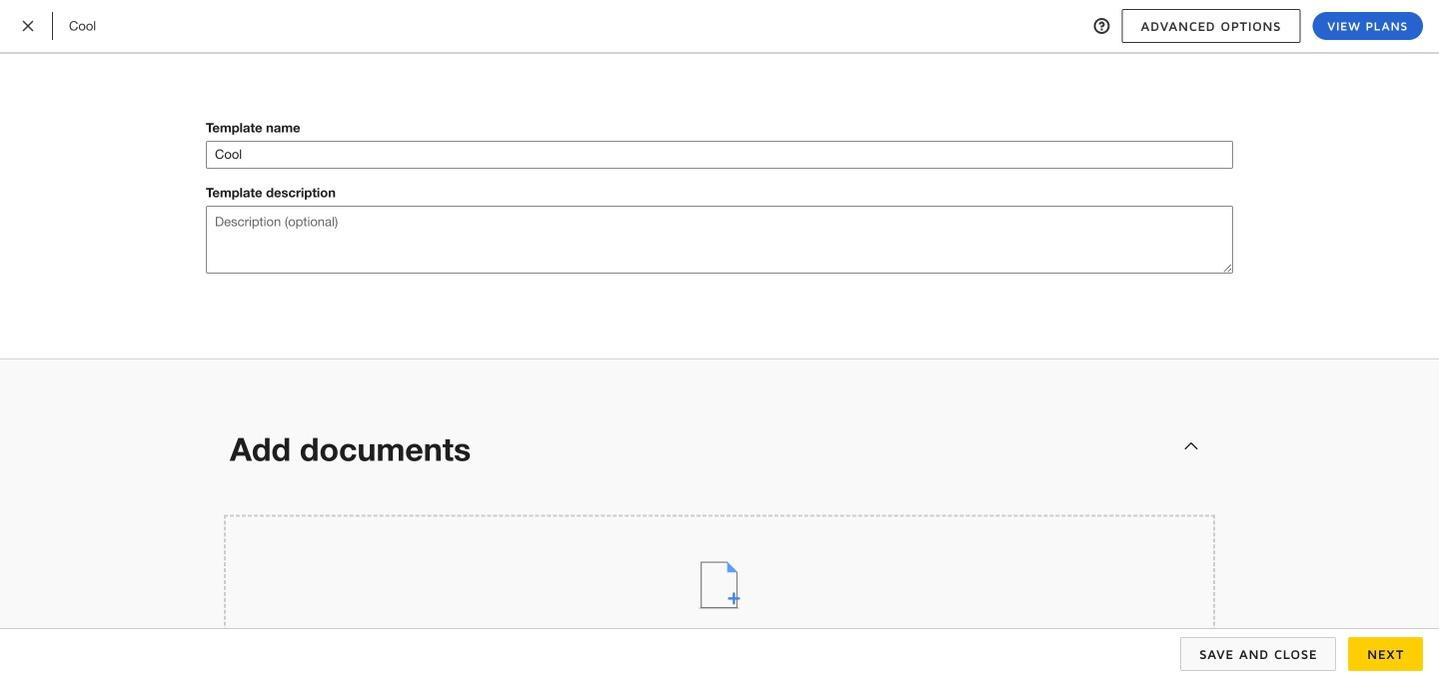 Task type: vqa. For each thing, say whether or not it's contained in the screenshot.
Template name text box
yes



Task type: locate. For each thing, give the bounding box(es) containing it.
Template name text field
[[207, 142, 1232, 168]]



Task type: describe. For each thing, give the bounding box(es) containing it.
Description (optional) text field
[[206, 206, 1233, 274]]



